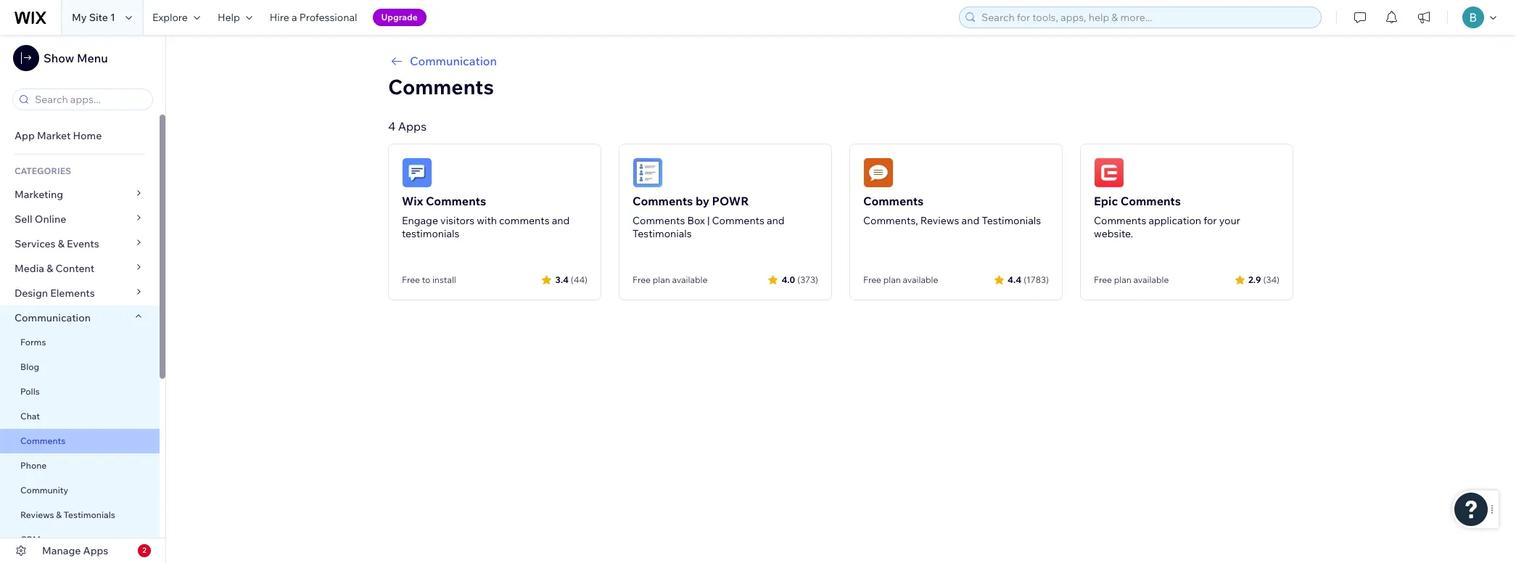 Task type: describe. For each thing, give the bounding box(es) containing it.
phone
[[20, 460, 47, 471]]

available for powr
[[672, 274, 708, 285]]

sell online link
[[0, 207, 160, 231]]

events
[[67, 237, 99, 250]]

professional
[[299, 11, 357, 24]]

4 apps
[[388, 119, 427, 134]]

content
[[56, 262, 95, 275]]

comments by powr comments box | comments and testimonials
[[633, 194, 785, 240]]

& for testimonials
[[56, 509, 62, 520]]

free for epic comments
[[1094, 274, 1112, 285]]

free for comments by powr
[[633, 274, 651, 285]]

polls link
[[0, 380, 160, 404]]

1
[[110, 11, 115, 24]]

reviews & testimonials link
[[0, 503, 160, 528]]

app
[[15, 129, 35, 142]]

show menu button
[[13, 45, 108, 71]]

comments inside comments comments, reviews and testimonials
[[864, 194, 924, 208]]

box
[[688, 214, 705, 227]]

community link
[[0, 478, 160, 503]]

comments link
[[0, 429, 160, 454]]

reviews & testimonials
[[20, 509, 115, 520]]

4.0
[[782, 274, 796, 285]]

1 horizontal spatial communication link
[[388, 52, 1294, 70]]

testimonials
[[402, 227, 460, 240]]

a
[[292, 11, 297, 24]]

and inside comments comments, reviews and testimonials
[[962, 214, 980, 227]]

hire
[[270, 11, 289, 24]]

free for wix comments
[[402, 274, 420, 285]]

testimonials inside comments comments, reviews and testimonials
[[982, 214, 1041, 227]]

(34)
[[1264, 274, 1280, 285]]

testimonials inside comments by powr comments box | comments and testimonials
[[633, 227, 692, 240]]

(373)
[[798, 274, 819, 285]]

comments up the application
[[1121, 194, 1181, 208]]

plan for comments
[[1114, 274, 1132, 285]]

apps for 4 apps
[[398, 119, 427, 134]]

site
[[89, 11, 108, 24]]

comments by powr logo image
[[633, 157, 663, 188]]

comments comments, reviews and testimonials
[[864, 194, 1041, 227]]

reviews inside sidebar element
[[20, 509, 54, 520]]

comments down comments by powr logo
[[633, 194, 693, 208]]

crm
[[20, 534, 41, 545]]

phone link
[[0, 454, 160, 478]]

wix comments logo image
[[402, 157, 433, 188]]

show menu
[[44, 51, 108, 65]]

(44)
[[571, 274, 588, 285]]

comments logo image
[[864, 157, 894, 188]]

powr
[[712, 194, 749, 208]]

media
[[15, 262, 44, 275]]

sell online
[[15, 213, 66, 226]]

1 vertical spatial communication link
[[0, 306, 160, 330]]

menu
[[77, 51, 108, 65]]

communication inside sidebar element
[[15, 311, 93, 324]]

testimonials inside sidebar element
[[64, 509, 115, 520]]

services & events
[[15, 237, 99, 250]]

4.4 (1783)
[[1008, 274, 1049, 285]]

forms link
[[0, 330, 160, 355]]

design
[[15, 287, 48, 300]]

elements
[[50, 287, 95, 300]]

media & content
[[15, 262, 95, 275]]

polls
[[20, 386, 40, 397]]

Search apps... field
[[30, 89, 148, 110]]

blog link
[[0, 355, 160, 380]]

community
[[20, 485, 68, 496]]

your
[[1220, 214, 1241, 227]]

Search for tools, apps, help & more... field
[[978, 7, 1317, 28]]

forms
[[20, 337, 46, 348]]

my site 1
[[72, 11, 115, 24]]

categories
[[15, 165, 71, 176]]

application
[[1149, 214, 1202, 227]]

wix comments engage visitors with comments and testimonials
[[402, 194, 570, 240]]

for
[[1204, 214, 1217, 227]]

0 vertical spatial communication
[[410, 54, 497, 68]]

|
[[708, 214, 710, 227]]

services & events link
[[0, 231, 160, 256]]

chat link
[[0, 404, 160, 429]]

free to install
[[402, 274, 456, 285]]

apps for manage apps
[[83, 544, 108, 557]]

and inside comments by powr comments box | comments and testimonials
[[767, 214, 785, 227]]

epic
[[1094, 194, 1118, 208]]

hire a professional link
[[261, 0, 366, 35]]

app market home link
[[0, 123, 160, 148]]



Task type: vqa. For each thing, say whether or not it's contained in the screenshot.
of on the top right of the page
no



Task type: locate. For each thing, give the bounding box(es) containing it.
comments
[[499, 214, 550, 227]]

& for content
[[47, 262, 53, 275]]

apps right 4 in the left top of the page
[[398, 119, 427, 134]]

free left to
[[402, 274, 420, 285]]

free plan available for reviews
[[864, 274, 939, 285]]

upgrade button
[[373, 9, 427, 26]]

available down comments,
[[903, 274, 939, 285]]

2 horizontal spatial and
[[962, 214, 980, 227]]

design elements
[[15, 287, 95, 300]]

2 horizontal spatial plan
[[1114, 274, 1132, 285]]

visitors
[[441, 214, 475, 227]]

0 horizontal spatial and
[[552, 214, 570, 227]]

help
[[218, 11, 240, 24]]

1 vertical spatial communication
[[15, 311, 93, 324]]

chat
[[20, 411, 40, 422]]

3 available from the left
[[1134, 274, 1169, 285]]

2 horizontal spatial free plan available
[[1094, 274, 1169, 285]]

1 horizontal spatial available
[[903, 274, 939, 285]]

0 horizontal spatial available
[[672, 274, 708, 285]]

media & content link
[[0, 256, 160, 281]]

1 horizontal spatial apps
[[398, 119, 427, 134]]

free plan available down the box
[[633, 274, 708, 285]]

available for comments
[[1134, 274, 1169, 285]]

crm link
[[0, 528, 160, 552]]

available
[[672, 274, 708, 285], [903, 274, 939, 285], [1134, 274, 1169, 285]]

available down the application
[[1134, 274, 1169, 285]]

to
[[422, 274, 430, 285]]

apps right manage
[[83, 544, 108, 557]]

2.9
[[1249, 274, 1262, 285]]

epic comments comments application for your website.
[[1094, 194, 1241, 240]]

free plan available for powr
[[633, 274, 708, 285]]

free right (44)
[[633, 274, 651, 285]]

comments up 4 apps
[[388, 74, 494, 99]]

marketing link
[[0, 182, 160, 207]]

0 horizontal spatial communication
[[15, 311, 93, 324]]

3 plan from the left
[[1114, 274, 1132, 285]]

4.4
[[1008, 274, 1022, 285]]

0 vertical spatial communication link
[[388, 52, 1294, 70]]

free for comments
[[864, 274, 882, 285]]

engage
[[402, 214, 438, 227]]

1 and from the left
[[552, 214, 570, 227]]

1 available from the left
[[672, 274, 708, 285]]

and
[[552, 214, 570, 227], [767, 214, 785, 227], [962, 214, 980, 227]]

communication
[[410, 54, 497, 68], [15, 311, 93, 324]]

0 horizontal spatial communication link
[[0, 306, 160, 330]]

0 vertical spatial reviews
[[921, 214, 960, 227]]

app market home
[[15, 129, 102, 142]]

comments left the box
[[633, 214, 685, 227]]

2
[[142, 546, 146, 555]]

3 free plan available from the left
[[1094, 274, 1169, 285]]

& down community
[[56, 509, 62, 520]]

1 vertical spatial apps
[[83, 544, 108, 557]]

available down the box
[[672, 274, 708, 285]]

sidebar element
[[0, 35, 166, 563]]

manage apps
[[42, 544, 108, 557]]

2 and from the left
[[767, 214, 785, 227]]

explore
[[152, 11, 188, 24]]

1 horizontal spatial and
[[767, 214, 785, 227]]

3.4
[[556, 274, 569, 285]]

my
[[72, 11, 87, 24]]

communication down upgrade button
[[410, 54, 497, 68]]

comments down "epic"
[[1094, 214, 1147, 227]]

plan
[[653, 274, 670, 285], [884, 274, 901, 285], [1114, 274, 1132, 285]]

& for events
[[58, 237, 65, 250]]

2 horizontal spatial available
[[1134, 274, 1169, 285]]

and inside wix comments engage visitors with comments and testimonials
[[552, 214, 570, 227]]

3 and from the left
[[962, 214, 980, 227]]

2 available from the left
[[903, 274, 939, 285]]

3.4 (44)
[[556, 274, 588, 285]]

& inside 'link'
[[58, 237, 65, 250]]

1 free from the left
[[402, 274, 420, 285]]

comments up visitors
[[426, 194, 486, 208]]

2 plan from the left
[[884, 274, 901, 285]]

1 horizontal spatial communication
[[410, 54, 497, 68]]

0 horizontal spatial apps
[[83, 544, 108, 557]]

online
[[35, 213, 66, 226]]

apps
[[398, 119, 427, 134], [83, 544, 108, 557]]

1 horizontal spatial reviews
[[921, 214, 960, 227]]

apps inside sidebar element
[[83, 544, 108, 557]]

help button
[[209, 0, 261, 35]]

free plan available for comments
[[1094, 274, 1169, 285]]

comments inside wix comments engage visitors with comments and testimonials
[[426, 194, 486, 208]]

4 free from the left
[[1094, 274, 1112, 285]]

2 vertical spatial &
[[56, 509, 62, 520]]

free down website.
[[1094, 274, 1112, 285]]

&
[[58, 237, 65, 250], [47, 262, 53, 275], [56, 509, 62, 520]]

testimonials up 4.4
[[982, 214, 1041, 227]]

upgrade
[[381, 12, 418, 22]]

comments down powr
[[712, 214, 765, 227]]

reviews right comments,
[[921, 214, 960, 227]]

communication link
[[388, 52, 1294, 70], [0, 306, 160, 330]]

by
[[696, 194, 710, 208]]

1 vertical spatial reviews
[[20, 509, 54, 520]]

comments up phone
[[20, 435, 65, 446]]

& right media
[[47, 262, 53, 275]]

communication down design elements
[[15, 311, 93, 324]]

comments up comments,
[[864, 194, 924, 208]]

reviews up crm
[[20, 509, 54, 520]]

comments,
[[864, 214, 918, 227]]

0 horizontal spatial free plan available
[[633, 274, 708, 285]]

market
[[37, 129, 71, 142]]

wix
[[402, 194, 423, 208]]

comments inside sidebar element
[[20, 435, 65, 446]]

free plan available down website.
[[1094, 274, 1169, 285]]

comments
[[388, 74, 494, 99], [426, 194, 486, 208], [633, 194, 693, 208], [864, 194, 924, 208], [1121, 194, 1181, 208], [633, 214, 685, 227], [712, 214, 765, 227], [1094, 214, 1147, 227], [20, 435, 65, 446]]

0 horizontal spatial plan
[[653, 274, 670, 285]]

manage
[[42, 544, 81, 557]]

1 free plan available from the left
[[633, 274, 708, 285]]

with
[[477, 214, 497, 227]]

sell
[[15, 213, 32, 226]]

0 horizontal spatial testimonials
[[64, 509, 115, 520]]

reviews
[[921, 214, 960, 227], [20, 509, 54, 520]]

3 free from the left
[[864, 274, 882, 285]]

design elements link
[[0, 281, 160, 306]]

plan for reviews
[[884, 274, 901, 285]]

2 free from the left
[[633, 274, 651, 285]]

services
[[15, 237, 56, 250]]

marketing
[[15, 188, 63, 201]]

2 free plan available from the left
[[864, 274, 939, 285]]

free plan available down comments,
[[864, 274, 939, 285]]

available for reviews
[[903, 274, 939, 285]]

home
[[73, 129, 102, 142]]

free
[[402, 274, 420, 285], [633, 274, 651, 285], [864, 274, 882, 285], [1094, 274, 1112, 285]]

0 horizontal spatial reviews
[[20, 509, 54, 520]]

hire a professional
[[270, 11, 357, 24]]

4
[[388, 119, 396, 134]]

1 horizontal spatial plan
[[884, 274, 901, 285]]

1 horizontal spatial testimonials
[[633, 227, 692, 240]]

testimonials down "community" link
[[64, 509, 115, 520]]

2 horizontal spatial testimonials
[[982, 214, 1041, 227]]

testimonials left |
[[633, 227, 692, 240]]

1 plan from the left
[[653, 274, 670, 285]]

0 vertical spatial apps
[[398, 119, 427, 134]]

plan for powr
[[653, 274, 670, 285]]

blog
[[20, 361, 39, 372]]

1 vertical spatial &
[[47, 262, 53, 275]]

reviews inside comments comments, reviews and testimonials
[[921, 214, 960, 227]]

epic comments logo image
[[1094, 157, 1125, 188]]

& left events
[[58, 237, 65, 250]]

website.
[[1094, 227, 1134, 240]]

free down comments,
[[864, 274, 882, 285]]

testimonials
[[982, 214, 1041, 227], [633, 227, 692, 240], [64, 509, 115, 520]]

4.0 (373)
[[782, 274, 819, 285]]

0 vertical spatial &
[[58, 237, 65, 250]]

1 horizontal spatial free plan available
[[864, 274, 939, 285]]

install
[[432, 274, 456, 285]]

(1783)
[[1024, 274, 1049, 285]]

2.9 (34)
[[1249, 274, 1280, 285]]

show
[[44, 51, 74, 65]]



